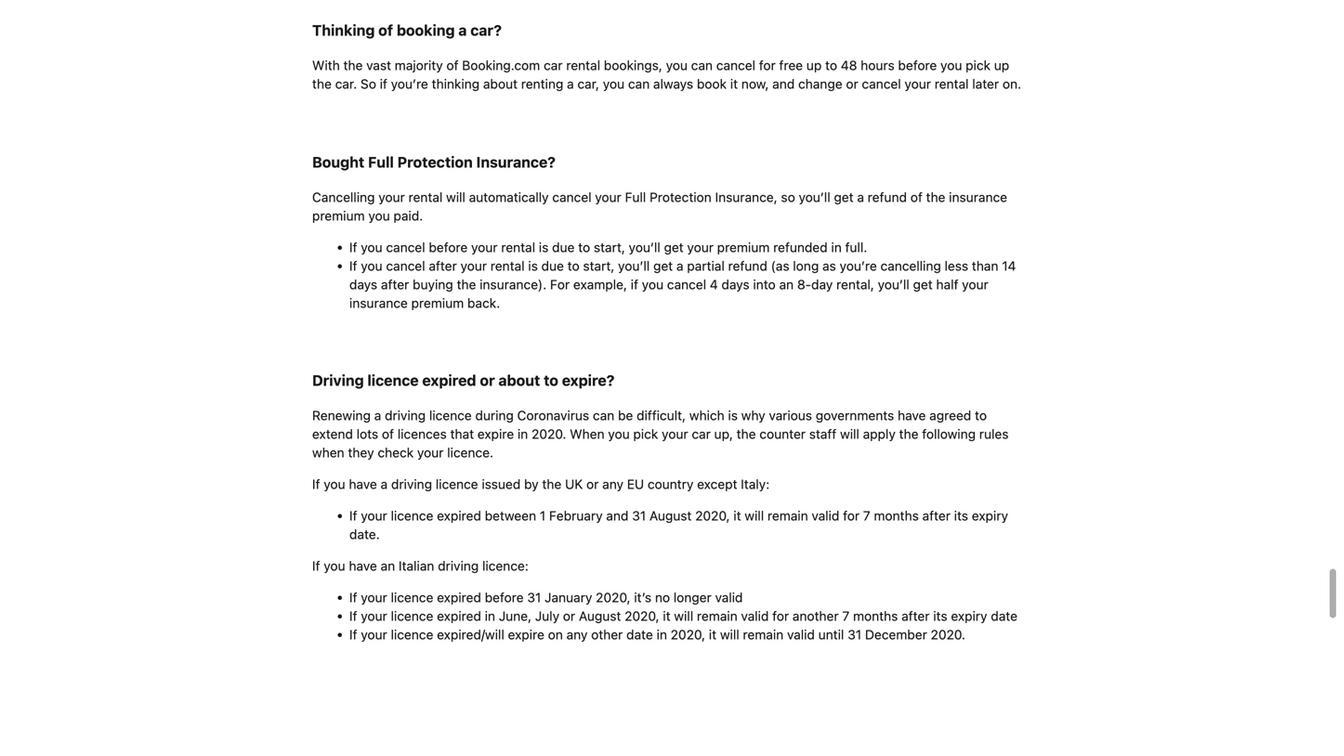 Task type: vqa. For each thing, say whether or not it's contained in the screenshot.
taxis
no



Task type: describe. For each thing, give the bounding box(es) containing it.
2 vertical spatial 31
[[848, 627, 862, 643]]

difficult,
[[637, 408, 686, 423]]

august inside 'if your licence expired before 31 january 2020, it's no longer valid if your licence expired in june, july or august 2020, it will remain valid for another 7 months after its expiry date if your licence expired/will expire on any other date in 2020, it will remain valid until 31 december 2020.'
[[579, 609, 621, 624]]

july
[[535, 609, 560, 624]]

change
[[798, 76, 843, 92]]

car,
[[577, 76, 599, 92]]

rental inside cancelling your rental will automatically cancel your full protection insurance, so you'll get a refund of the insurance premium you paid.
[[408, 190, 443, 205]]

licence:
[[482, 558, 529, 574]]

a down check
[[381, 477, 388, 492]]

if inside with the vast majority of booking.com car rental bookings, you can cancel for free up to 48 hours before you pick up the car. so if you're thinking about renting a car, you can always book it now, and change or cancel your rental later on.
[[380, 76, 387, 92]]

rules
[[979, 427, 1009, 442]]

1 vertical spatial start,
[[583, 258, 615, 274]]

cancelling
[[312, 190, 375, 205]]

country
[[648, 477, 694, 492]]

2020, down it's
[[625, 609, 659, 624]]

if you have a driving licence issued by the uk or any eu country except italy:
[[312, 477, 770, 492]]

get inside cancelling your rental will automatically cancel your full protection insurance, so you'll get a refund of the insurance premium you paid.
[[834, 190, 854, 205]]

back.
[[467, 296, 500, 311]]

expire?
[[562, 372, 615, 389]]

a inside if you cancel before your rental is due to start, you'll get your premium refunded in full. if you cancel after your rental is due to start, you'll get a partial refund (as long as you're cancelling less than 14 days after buying the insurance). for example, if you cancel 4 days into an 8-day rental, you'll get half your insurance premium back.
[[676, 258, 684, 274]]

after up buying
[[429, 258, 457, 274]]

before inside 'if your licence expired before 31 january 2020, it's no longer valid if your licence expired in june, july or august 2020, it will remain valid for another 7 months after its expiry date if your licence expired/will expire on any other date in 2020, it will remain valid until 31 december 2020.'
[[485, 590, 524, 605]]

bought full protection insurance?
[[312, 153, 556, 171]]

renewing a driving licence during coronavirus can be difficult, which is why various governments have agreed to extend lots of licences that expire in 2020. when you pick your car up, the counter staff will apply the following rules when they check your licence.
[[312, 408, 1009, 460]]

or inside with the vast majority of booking.com car rental bookings, you can cancel for free up to 48 hours before you pick up the car. so if you're thinking about renting a car, you can always book it now, and change or cancel your rental later on.
[[846, 76, 858, 92]]

valid inside if your licence expired between 1 february and 31 august 2020, it will remain valid for 7 months after its expiry date.
[[812, 508, 840, 524]]

31 inside if your licence expired between 1 february and 31 august 2020, it will remain valid for 7 months after its expiry date.
[[632, 508, 646, 524]]

your inside if your licence expired between 1 february and 31 august 2020, it will remain valid for 7 months after its expiry date.
[[361, 508, 387, 524]]

day
[[811, 277, 833, 292]]

the up car. at the top
[[343, 58, 363, 73]]

than
[[972, 258, 999, 274]]

italian
[[399, 558, 434, 574]]

valid right longer
[[715, 590, 743, 605]]

if inside if you cancel before your rental is due to start, you'll get your premium refunded in full. if you cancel after your rental is due to start, you'll get a partial refund (as long as you're cancelling less than 14 days after buying the insurance). for example, if you cancel 4 days into an 8-day rental, you'll get half your insurance premium back.
[[631, 277, 638, 292]]

0 vertical spatial is
[[539, 240, 549, 255]]

thinking of booking a car?
[[312, 21, 502, 39]]

governments
[[816, 408, 894, 423]]

the right apply
[[899, 427, 919, 442]]

1 vertical spatial driving
[[391, 477, 432, 492]]

so
[[361, 76, 376, 92]]

now,
[[741, 76, 769, 92]]

december
[[865, 627, 927, 643]]

longer
[[674, 590, 712, 605]]

it down longer
[[709, 627, 717, 643]]

protection inside cancelling your rental will automatically cancel your full protection insurance, so you'll get a refund of the insurance premium you paid.
[[650, 190, 712, 205]]

have for if you have a driving licence issued by the uk or any eu country except italy:
[[349, 477, 377, 492]]

as
[[822, 258, 836, 274]]

so
[[781, 190, 795, 205]]

1 horizontal spatial date
[[991, 609, 1018, 624]]

is inside renewing a driving licence during coronavirus can be difficult, which is why various governments have agreed to extend lots of licences that expire in 2020. when you pick your car up, the counter staff will apply the following rules when they check your licence.
[[728, 408, 738, 423]]

it down "no"
[[663, 609, 671, 624]]

refunded
[[773, 240, 828, 255]]

(as
[[771, 258, 790, 274]]

you'll up example,
[[618, 258, 650, 274]]

2 vertical spatial remain
[[743, 627, 784, 643]]

0 horizontal spatial an
[[381, 558, 395, 574]]

1 vertical spatial remain
[[697, 609, 738, 624]]

2 up from the left
[[994, 58, 1009, 73]]

if your licence expired before 31 january 2020, it's no longer valid if your licence expired in june, july or august 2020, it will remain valid for another 7 months after its expiry date if your licence expired/will expire on any other date in 2020, it will remain valid until 31 december 2020.
[[349, 590, 1018, 643]]

1 horizontal spatial can
[[628, 76, 650, 92]]

renewing
[[312, 408, 371, 423]]

an inside if you cancel before your rental is due to start, you'll get your premium refunded in full. if you cancel after your rental is due to start, you'll get a partial refund (as long as you're cancelling less than 14 days after buying the insurance). for example, if you cancel 4 days into an 8-day rental, you'll get half your insurance premium back.
[[779, 277, 794, 292]]

will inside renewing a driving licence during coronavirus can be difficult, which is why various governments have agreed to extend lots of licences that expire in 2020. when you pick your car up, the counter staff will apply the following rules when they check your licence.
[[840, 427, 859, 442]]

2 horizontal spatial can
[[691, 58, 713, 73]]

expire inside renewing a driving licence during coronavirus can be difficult, which is why various governments have agreed to extend lots of licences that expire in 2020. when you pick your car up, the counter staff will apply the following rules when they check your licence.
[[478, 427, 514, 442]]

thinking
[[432, 76, 480, 92]]

except
[[697, 477, 737, 492]]

it inside with the vast majority of booking.com car rental bookings, you can cancel for free up to 48 hours before you pick up the car. so if you're thinking about renting a car, you can always book it now, and change or cancel your rental later on.
[[730, 76, 738, 92]]

2020, inside if your licence expired between 1 february and 31 august 2020, it will remain valid for 7 months after its expiry date.
[[695, 508, 730, 524]]

for
[[550, 277, 570, 292]]

car?
[[470, 21, 502, 39]]

will inside cancelling your rental will automatically cancel your full protection insurance, so you'll get a refund of the insurance premium you paid.
[[446, 190, 465, 205]]

cancel up buying
[[386, 258, 425, 274]]

if your licence expired between 1 february and 31 august 2020, it will remain valid for 7 months after its expiry date.
[[349, 508, 1008, 542]]

bookings,
[[604, 58, 662, 73]]

to up example,
[[578, 240, 590, 255]]

7 inside if your licence expired between 1 february and 31 august 2020, it will remain valid for 7 months after its expiry date.
[[863, 508, 870, 524]]

cancel up now, on the right of the page
[[716, 58, 756, 73]]

automatically
[[469, 190, 549, 205]]

get down cancelling
[[913, 277, 933, 292]]

another
[[793, 609, 839, 624]]

booking
[[397, 21, 455, 39]]

in inside renewing a driving licence during coronavirus can be difficult, which is why various governments have agreed to extend lots of licences that expire in 2020. when you pick your car up, the counter staff will apply the following rules when they check your licence.
[[518, 427, 528, 442]]

insurance inside if you cancel before your rental is due to start, you'll get your premium refunded in full. if you cancel after your rental is due to start, you'll get a partial refund (as long as you're cancelling less than 14 days after buying the insurance). for example, if you cancel 4 days into an 8-day rental, you'll get half your insurance premium back.
[[349, 296, 408, 311]]

other
[[591, 627, 623, 643]]

1 vertical spatial 31
[[527, 590, 541, 605]]

valid left another
[[741, 609, 769, 624]]

its inside 'if your licence expired before 31 january 2020, it's no longer valid if your licence expired in june, july or august 2020, it will remain valid for another 7 months after its expiry date if your licence expired/will expire on any other date in 2020, it will remain valid until 31 december 2020.'
[[933, 609, 948, 624]]

free
[[779, 58, 803, 73]]

refund inside if you cancel before your rental is due to start, you'll get your premium refunded in full. if you cancel after your rental is due to start, you'll get a partial refund (as long as you're cancelling less than 14 days after buying the insurance). for example, if you cancel 4 days into an 8-day rental, you'll get half your insurance premium back.
[[728, 258, 767, 274]]

vast
[[366, 58, 391, 73]]

renting
[[521, 76, 563, 92]]

into
[[753, 277, 776, 292]]

the down with
[[312, 76, 332, 92]]

2 days from the left
[[722, 277, 750, 292]]

insurance?
[[476, 153, 556, 171]]

example,
[[573, 277, 627, 292]]

after inside if your licence expired between 1 february and 31 august 2020, it will remain valid for 7 months after its expiry date.
[[922, 508, 951, 524]]

book
[[697, 76, 727, 92]]

1 days from the left
[[349, 277, 377, 292]]

extend
[[312, 427, 353, 442]]

you're inside with the vast majority of booking.com car rental bookings, you can cancel for free up to 48 hours before you pick up the car. so if you're thinking about renting a car, you can always book it now, and change or cancel your rental later on.
[[391, 76, 428, 92]]

licences
[[398, 427, 447, 442]]

to up coronavirus
[[544, 372, 558, 389]]

of up vast at the top left
[[378, 21, 393, 39]]

car inside renewing a driving licence during coronavirus can be difficult, which is why various governments have agreed to extend lots of licences that expire in 2020. when you pick your car up, the counter staff will apply the following rules when they check your licence.
[[692, 427, 711, 442]]

uk
[[565, 477, 583, 492]]

valid down another
[[787, 627, 815, 643]]

2020, left it's
[[596, 590, 631, 605]]

or right uk
[[586, 477, 599, 492]]

0 vertical spatial start,
[[594, 240, 625, 255]]

after left buying
[[381, 277, 409, 292]]

have for if you have an italian driving licence:
[[349, 558, 377, 574]]

lots
[[357, 427, 378, 442]]

before inside with the vast majority of booking.com car rental bookings, you can cancel for free up to 48 hours before you pick up the car. so if you're thinking about renting a car, you can always book it now, and change or cancel your rental later on.
[[898, 58, 937, 73]]

with the vast majority of booking.com car rental bookings, you can cancel for free up to 48 hours before you pick up the car. so if you're thinking about renting a car, you can always book it now, and change or cancel your rental later on.
[[312, 58, 1021, 92]]

expiry inside if your licence expired between 1 february and 31 august 2020, it will remain valid for 7 months after its expiry date.
[[972, 508, 1008, 524]]

booking.com
[[462, 58, 540, 73]]

or up during
[[480, 372, 495, 389]]

during
[[475, 408, 514, 423]]

coronavirus
[[517, 408, 589, 423]]

2 horizontal spatial premium
[[717, 240, 770, 255]]

it inside if your licence expired between 1 february and 31 august 2020, it will remain valid for 7 months after its expiry date.
[[734, 508, 741, 524]]

if inside if your licence expired between 1 february and 31 august 2020, it will remain valid for 7 months after its expiry date.
[[349, 508, 357, 524]]

the inside if you cancel before your rental is due to start, you'll get your premium refunded in full. if you cancel after your rental is due to start, you'll get a partial refund (as long as you're cancelling less than 14 days after buying the insurance). for example, if you cancel 4 days into an 8-day rental, you'll get half your insurance premium back.
[[457, 277, 476, 292]]

before inside if you cancel before your rental is due to start, you'll get your premium refunded in full. if you cancel after your rental is due to start, you'll get a partial refund (as long as you're cancelling less than 14 days after buying the insurance). for example, if you cancel 4 days into an 8-day rental, you'll get half your insurance premium back.
[[429, 240, 468, 255]]

the down why
[[737, 427, 756, 442]]

in left june,
[[485, 609, 495, 624]]

a inside renewing a driving licence during coronavirus can be difficult, which is why various governments have agreed to extend lots of licences that expire in 2020. when you pick your car up, the counter staff will apply the following rules when they check your licence.
[[374, 408, 381, 423]]

june,
[[499, 609, 532, 624]]

2020, down longer
[[671, 627, 705, 643]]

licence.
[[447, 445, 493, 460]]

get down cancelling your rental will automatically cancel your full protection insurance, so you'll get a refund of the insurance premium you paid.
[[664, 240, 684, 255]]

half
[[936, 277, 959, 292]]

on.
[[1003, 76, 1021, 92]]

eu
[[627, 477, 644, 492]]

thinking
[[312, 21, 375, 39]]

4
[[710, 277, 718, 292]]

buying
[[413, 277, 453, 292]]

less
[[945, 258, 968, 274]]

a left car?
[[458, 21, 467, 39]]

if you cancel before your rental is due to start, you'll get your premium refunded in full. if you cancel after your rental is due to start, you'll get a partial refund (as long as you're cancelling less than 14 days after buying the insurance). for example, if you cancel 4 days into an 8-day rental, you'll get half your insurance premium back.
[[349, 240, 1016, 311]]

2020. inside renewing a driving licence during coronavirus can be difficult, which is why various governments have agreed to extend lots of licences that expire in 2020. when you pick your car up, the counter staff will apply the following rules when they check your licence.
[[532, 427, 566, 442]]

which
[[689, 408, 725, 423]]

cancel down partial
[[667, 277, 706, 292]]

august inside if your licence expired between 1 february and 31 august 2020, it will remain valid for 7 months after its expiry date.
[[650, 508, 692, 524]]

driving licence expired or about to expire?
[[312, 372, 615, 389]]

14
[[1002, 258, 1016, 274]]

7 inside 'if your licence expired before 31 january 2020, it's no longer valid if your licence expired in june, july or august 2020, it will remain valid for another 7 months after its expiry date if your licence expired/will expire on any other date in 2020, it will remain valid until 31 december 2020.'
[[842, 609, 850, 624]]

a inside cancelling your rental will automatically cancel your full protection insurance, so you'll get a refund of the insurance premium you paid.
[[857, 190, 864, 205]]

expired inside if your licence expired between 1 february and 31 august 2020, it will remain valid for 7 months after its expiry date.
[[437, 508, 481, 524]]

driving
[[312, 372, 364, 389]]

cancel down the paid.
[[386, 240, 425, 255]]



Task type: locate. For each thing, give the bounding box(es) containing it.
of inside with the vast majority of booking.com car rental bookings, you can cancel for free up to 48 hours before you pick up the car. so if you're thinking about renting a car, you can always book it now, and change or cancel your rental later on.
[[446, 58, 459, 73]]

cancelling your rental will automatically cancel your full protection insurance, so you'll get a refund of the insurance premium you paid.
[[312, 190, 1007, 223]]

1 vertical spatial expire
[[508, 627, 544, 643]]

expire inside 'if your licence expired before 31 january 2020, it's no longer valid if your licence expired in june, july or august 2020, it will remain valid for another 7 months after its expiry date if your licence expired/will expire on any other date in 2020, it will remain valid until 31 december 2020.'
[[508, 627, 544, 643]]

of up thinking
[[446, 58, 459, 73]]

1 horizontal spatial full
[[625, 190, 646, 205]]

car up "renting"
[[544, 58, 563, 73]]

about up during
[[499, 372, 540, 389]]

february
[[549, 508, 603, 524]]

you'll right so
[[799, 190, 830, 205]]

premium
[[312, 208, 365, 223], [717, 240, 770, 255], [411, 296, 464, 311]]

or inside 'if your licence expired before 31 january 2020, it's no longer valid if your licence expired in june, july or august 2020, it will remain valid for another 7 months after its expiry date if your licence expired/will expire on any other date in 2020, it will remain valid until 31 december 2020.'
[[563, 609, 575, 624]]

expired/will
[[437, 627, 504, 643]]

2 vertical spatial can
[[593, 408, 614, 423]]

before right hours
[[898, 58, 937, 73]]

your inside with the vast majority of booking.com car rental bookings, you can cancel for free up to 48 hours before you pick up the car. so if you're thinking about renting a car, you can always book it now, and change or cancel your rental later on.
[[905, 76, 931, 92]]

31 right until
[[848, 627, 862, 643]]

0 vertical spatial and
[[772, 76, 795, 92]]

you're inside if you cancel before your rental is due to start, you'll get your premium refunded in full. if you cancel after your rental is due to start, you'll get a partial refund (as long as you're cancelling less than 14 days after buying the insurance). for example, if you cancel 4 days into an 8-day rental, you'll get half your insurance premium back.
[[840, 258, 877, 274]]

1 vertical spatial protection
[[650, 190, 712, 205]]

0 vertical spatial due
[[552, 240, 575, 255]]

can
[[691, 58, 713, 73], [628, 76, 650, 92], [593, 408, 614, 423]]

of up check
[[382, 427, 394, 442]]

1 horizontal spatial any
[[602, 477, 624, 492]]

get
[[834, 190, 854, 205], [664, 240, 684, 255], [653, 258, 673, 274], [913, 277, 933, 292]]

following
[[922, 427, 976, 442]]

0 vertical spatial months
[[874, 508, 919, 524]]

1 vertical spatial an
[[381, 558, 395, 574]]

months inside if your licence expired between 1 february and 31 august 2020, it will remain valid for 7 months after its expiry date.
[[874, 508, 919, 524]]

0 vertical spatial its
[[954, 508, 968, 524]]

0 horizontal spatial 7
[[842, 609, 850, 624]]

partial
[[687, 258, 725, 274]]

1 vertical spatial for
[[843, 508, 860, 524]]

months
[[874, 508, 919, 524], [853, 609, 898, 624]]

0 horizontal spatial protection
[[397, 153, 473, 171]]

of inside renewing a driving licence during coronavirus can be difficult, which is why various governments have agreed to extend lots of licences that expire in 2020. when you pick your car up, the counter staff will apply the following rules when they check your licence.
[[382, 427, 394, 442]]

insurance up than
[[949, 190, 1007, 205]]

of inside cancelling your rental will automatically cancel your full protection insurance, so you'll get a refund of the insurance premium you paid.
[[910, 190, 923, 205]]

2020. right december
[[931, 627, 966, 643]]

2020. inside 'if your licence expired before 31 january 2020, it's no longer valid if your licence expired in june, july or august 2020, it will remain valid for another 7 months after its expiry date if your licence expired/will expire on any other date in 2020, it will remain valid until 31 december 2020.'
[[931, 627, 966, 643]]

0 vertical spatial protection
[[397, 153, 473, 171]]

1 horizontal spatial insurance
[[949, 190, 1007, 205]]

8-
[[797, 277, 811, 292]]

you inside renewing a driving licence during coronavirus can be difficult, which is why various governments have agreed to extend lots of licences that expire in 2020. when you pick your car up, the counter staff will apply the following rules when they check your licence.
[[608, 427, 630, 442]]

protection up the paid.
[[397, 153, 473, 171]]

various
[[769, 408, 812, 423]]

if right the so
[[380, 76, 387, 92]]

1 vertical spatial due
[[541, 258, 564, 274]]

full
[[368, 153, 394, 171], [625, 190, 646, 205]]

expire down during
[[478, 427, 514, 442]]

january
[[545, 590, 592, 605]]

the up back.
[[457, 277, 476, 292]]

2 vertical spatial premium
[[411, 296, 464, 311]]

will inside if your licence expired between 1 february and 31 august 2020, it will remain valid for 7 months after its expiry date.
[[745, 508, 764, 524]]

can up book
[[691, 58, 713, 73]]

0 horizontal spatial can
[[593, 408, 614, 423]]

and down free
[[772, 76, 795, 92]]

1 horizontal spatial up
[[994, 58, 1009, 73]]

full.
[[845, 240, 867, 255]]

driving up licences
[[385, 408, 426, 423]]

remain down italy:
[[768, 508, 808, 524]]

0 vertical spatial insurance
[[949, 190, 1007, 205]]

no
[[655, 590, 670, 605]]

refund up into
[[728, 258, 767, 274]]

0 horizontal spatial up
[[807, 58, 822, 73]]

car down which at right
[[692, 427, 711, 442]]

premium up partial
[[717, 240, 770, 255]]

paid.
[[394, 208, 423, 223]]

be
[[618, 408, 633, 423]]

bought
[[312, 153, 364, 171]]

get left partial
[[653, 258, 673, 274]]

after up december
[[902, 609, 930, 624]]

it left now, on the right of the page
[[730, 76, 738, 92]]

valid down staff at bottom
[[812, 508, 840, 524]]

before up buying
[[429, 240, 468, 255]]

the up less
[[926, 190, 946, 205]]

can left be
[[593, 408, 614, 423]]

1 horizontal spatial and
[[772, 76, 795, 92]]

1 vertical spatial car
[[692, 427, 711, 442]]

about inside with the vast majority of booking.com car rental bookings, you can cancel for free up to 48 hours before you pick up the car. so if you're thinking about renting a car, you can always book it now, and change or cancel your rental later on.
[[483, 76, 518, 92]]

48
[[841, 58, 857, 73]]

to up rules
[[975, 408, 987, 423]]

before
[[898, 58, 937, 73], [429, 240, 468, 255], [485, 590, 524, 605]]

have inside renewing a driving licence during coronavirus can be difficult, which is why various governments have agreed to extend lots of licences that expire in 2020. when you pick your car up, the counter staff will apply the following rules when they check your licence.
[[898, 408, 926, 423]]

you inside cancelling your rental will automatically cancel your full protection insurance, so you'll get a refund of the insurance premium you paid.
[[368, 208, 390, 223]]

an
[[779, 277, 794, 292], [381, 558, 395, 574]]

a up the "full."
[[857, 190, 864, 205]]

and inside with the vast majority of booking.com car rental bookings, you can cancel for free up to 48 hours before you pick up the car. so if you're thinking about renting a car, you can always book it now, and change or cancel your rental later on.
[[772, 76, 795, 92]]

pick inside with the vast majority of booking.com car rental bookings, you can cancel for free up to 48 hours before you pick up the car. so if you're thinking about renting a car, you can always book it now, and change or cancel your rental later on.
[[966, 58, 991, 73]]

2020.
[[532, 427, 566, 442], [931, 627, 966, 643]]

its inside if your licence expired between 1 february and 31 august 2020, it will remain valid for 7 months after its expiry date.
[[954, 508, 968, 524]]

1 vertical spatial if
[[631, 277, 638, 292]]

can down bookings,
[[628, 76, 650, 92]]

0 horizontal spatial is
[[528, 258, 538, 274]]

after
[[429, 258, 457, 274], [381, 277, 409, 292], [922, 508, 951, 524], [902, 609, 930, 624]]

1 vertical spatial insurance
[[349, 296, 408, 311]]

date.
[[349, 527, 380, 542]]

of
[[378, 21, 393, 39], [446, 58, 459, 73], [910, 190, 923, 205], [382, 427, 394, 442]]

it's
[[634, 590, 652, 605]]

remain inside if your licence expired between 1 february and 31 august 2020, it will remain valid for 7 months after its expiry date.
[[768, 508, 808, 524]]

start,
[[594, 240, 625, 255], [583, 258, 615, 274]]

1 horizontal spatial if
[[631, 277, 638, 292]]

protection left 'insurance,'
[[650, 190, 712, 205]]

0 vertical spatial can
[[691, 58, 713, 73]]

after inside 'if your licence expired before 31 january 2020, it's no longer valid if your licence expired in june, july or august 2020, it will remain valid for another 7 months after its expiry date if your licence expired/will expire on any other date in 2020, it will remain valid until 31 december 2020.'
[[902, 609, 930, 624]]

it down italy:
[[734, 508, 741, 524]]

0 horizontal spatial premium
[[312, 208, 365, 223]]

when
[[570, 427, 605, 442]]

licence inside if your licence expired between 1 february and 31 august 2020, it will remain valid for 7 months after its expiry date.
[[391, 508, 433, 524]]

0 horizontal spatial 31
[[527, 590, 541, 605]]

apply
[[863, 427, 896, 442]]

months up december
[[853, 609, 898, 624]]

1 vertical spatial you're
[[840, 258, 877, 274]]

if you have an italian driving licence:
[[312, 558, 529, 574]]

2 horizontal spatial 31
[[848, 627, 862, 643]]

0 vertical spatial for
[[759, 58, 776, 73]]

cancel down hours
[[862, 76, 901, 92]]

days right '4' at top right
[[722, 277, 750, 292]]

0 vertical spatial if
[[380, 76, 387, 92]]

on
[[548, 627, 563, 643]]

1 vertical spatial premium
[[717, 240, 770, 255]]

1 vertical spatial refund
[[728, 258, 767, 274]]

by
[[524, 477, 539, 492]]

the right by
[[542, 477, 562, 492]]

have down the date.
[[349, 558, 377, 574]]

7 down apply
[[863, 508, 870, 524]]

the
[[343, 58, 363, 73], [312, 76, 332, 92], [926, 190, 946, 205], [457, 277, 476, 292], [737, 427, 756, 442], [899, 427, 919, 442], [542, 477, 562, 492]]

0 horizontal spatial insurance
[[349, 296, 408, 311]]

refund
[[868, 190, 907, 205], [728, 258, 767, 274]]

1 vertical spatial date
[[626, 627, 653, 643]]

1 vertical spatial its
[[933, 609, 948, 624]]

0 vertical spatial an
[[779, 277, 794, 292]]

the inside cancelling your rental will automatically cancel your full protection insurance, so you'll get a refund of the insurance premium you paid.
[[926, 190, 946, 205]]

a left partial
[[676, 258, 684, 274]]

insurance,
[[715, 190, 778, 205]]

31
[[632, 508, 646, 524], [527, 590, 541, 605], [848, 627, 862, 643]]

0 vertical spatial remain
[[768, 508, 808, 524]]

insurance inside cancelling your rental will automatically cancel your full protection insurance, so you'll get a refund of the insurance premium you paid.
[[949, 190, 1007, 205]]

due
[[552, 240, 575, 255], [541, 258, 564, 274]]

august up other
[[579, 609, 621, 624]]

have left agreed
[[898, 408, 926, 423]]

1 horizontal spatial 31
[[632, 508, 646, 524]]

1 horizontal spatial car
[[692, 427, 711, 442]]

cancelling
[[881, 258, 941, 274]]

2 horizontal spatial is
[[728, 408, 738, 423]]

2 vertical spatial for
[[772, 609, 789, 624]]

rental,
[[836, 277, 874, 292]]

1 vertical spatial 2020.
[[931, 627, 966, 643]]

counter
[[760, 427, 806, 442]]

if
[[380, 76, 387, 92], [631, 277, 638, 292]]

italy:
[[741, 477, 770, 492]]

0 vertical spatial expire
[[478, 427, 514, 442]]

have down the they at the left of the page
[[349, 477, 377, 492]]

for inside 'if your licence expired before 31 january 2020, it's no longer valid if your licence expired in june, july or august 2020, it will remain valid for another 7 months after its expiry date if your licence expired/will expire on any other date in 2020, it will remain valid until 31 december 2020.'
[[772, 609, 789, 624]]

why
[[741, 408, 765, 423]]

full inside cancelling your rental will automatically cancel your full protection insurance, so you'll get a refund of the insurance premium you paid.
[[625, 190, 646, 205]]

in down coronavirus
[[518, 427, 528, 442]]

staff
[[809, 427, 837, 442]]

to inside renewing a driving licence during coronavirus can be difficult, which is why various governments have agreed to extend lots of licences that expire in 2020. when you pick your car up, the counter staff will apply the following rules when they check your licence.
[[975, 408, 987, 423]]

up up change
[[807, 58, 822, 73]]

between
[[485, 508, 536, 524]]

1 up from the left
[[807, 58, 822, 73]]

car.
[[335, 76, 357, 92]]

1 vertical spatial any
[[566, 627, 588, 643]]

pick inside renewing a driving licence during coronavirus can be difficult, which is why various governments have agreed to extend lots of licences that expire in 2020. when you pick your car up, the counter staff will apply the following rules when they check your licence.
[[633, 427, 658, 442]]

1 horizontal spatial pick
[[966, 58, 991, 73]]

to up for at the left of page
[[568, 258, 580, 274]]

0 horizontal spatial and
[[606, 508, 629, 524]]

months inside 'if your licence expired before 31 january 2020, it's no longer valid if your licence expired in june, july or august 2020, it will remain valid for another 7 months after its expiry date if your licence expired/will expire on any other date in 2020, it will remain valid until 31 december 2020.'
[[853, 609, 898, 624]]

they
[[348, 445, 374, 460]]

you'll inside cancelling your rental will automatically cancel your full protection insurance, so you'll get a refund of the insurance premium you paid.
[[799, 190, 830, 205]]

refund up cancelling
[[868, 190, 907, 205]]

driving inside renewing a driving licence during coronavirus can be difficult, which is why various governments have agreed to extend lots of licences that expire in 2020. when you pick your car up, the counter staff will apply the following rules when they check your licence.
[[385, 408, 426, 423]]

remain left until
[[743, 627, 784, 643]]

is
[[539, 240, 549, 255], [528, 258, 538, 274], [728, 408, 738, 423]]

always
[[653, 76, 693, 92]]

licence
[[367, 372, 419, 389], [429, 408, 472, 423], [436, 477, 478, 492], [391, 508, 433, 524], [391, 590, 433, 605], [391, 609, 433, 624], [391, 627, 433, 643]]

1 horizontal spatial august
[[650, 508, 692, 524]]

in inside if you cancel before your rental is due to start, you'll get your premium refunded in full. if you cancel after your rental is due to start, you'll get a partial refund (as long as you're cancelling less than 14 days after buying the insurance). for example, if you cancel 4 days into an 8-day rental, you'll get half your insurance premium back.
[[831, 240, 842, 255]]

about
[[483, 76, 518, 92], [499, 372, 540, 389]]

0 vertical spatial have
[[898, 408, 926, 423]]

until
[[818, 627, 844, 643]]

1 vertical spatial months
[[853, 609, 898, 624]]

your
[[905, 76, 931, 92], [378, 190, 405, 205], [595, 190, 622, 205], [471, 240, 498, 255], [687, 240, 714, 255], [460, 258, 487, 274], [962, 277, 989, 292], [662, 427, 688, 442], [417, 445, 444, 460], [361, 508, 387, 524], [361, 590, 387, 605], [361, 609, 387, 624], [361, 627, 387, 643]]

0 vertical spatial pick
[[966, 58, 991, 73]]

and inside if your licence expired between 1 february and 31 august 2020, it will remain valid for 7 months after its expiry date.
[[606, 508, 629, 524]]

1 vertical spatial can
[[628, 76, 650, 92]]

2 horizontal spatial before
[[898, 58, 937, 73]]

1 horizontal spatial its
[[954, 508, 968, 524]]

a inside with the vast majority of booking.com car rental bookings, you can cancel for free up to 48 hours before you pick up the car. so if you're thinking about renting a car, you can always book it now, and change or cancel your rental later on.
[[567, 76, 574, 92]]

that
[[450, 427, 474, 442]]

you're down majority
[[391, 76, 428, 92]]

0 horizontal spatial date
[[626, 627, 653, 643]]

1 horizontal spatial is
[[539, 240, 549, 255]]

expire
[[478, 427, 514, 442], [508, 627, 544, 643]]

cancel
[[716, 58, 756, 73], [862, 76, 901, 92], [552, 190, 592, 205], [386, 240, 425, 255], [386, 258, 425, 274], [667, 277, 706, 292]]

premium inside cancelling your rental will automatically cancel your full protection insurance, so you'll get a refund of the insurance premium you paid.
[[312, 208, 365, 223]]

hours
[[861, 58, 895, 73]]

1 vertical spatial and
[[606, 508, 629, 524]]

and
[[772, 76, 795, 92], [606, 508, 629, 524]]

up,
[[714, 427, 733, 442]]

0 horizontal spatial its
[[933, 609, 948, 624]]

0 horizontal spatial before
[[429, 240, 468, 255]]

for inside with the vast majority of booking.com car rental bookings, you can cancel for free up to 48 hours before you pick up the car. so if you're thinking about renting a car, you can always book it now, and change or cancel your rental later on.
[[759, 58, 776, 73]]

1 vertical spatial 7
[[842, 609, 850, 624]]

0 horizontal spatial full
[[368, 153, 394, 171]]

1 vertical spatial full
[[625, 190, 646, 205]]

expiry
[[972, 508, 1008, 524], [951, 609, 987, 624]]

31 up july
[[527, 590, 541, 605]]

31 down eu
[[632, 508, 646, 524]]

to left 48
[[825, 58, 837, 73]]

before up june,
[[485, 590, 524, 605]]

0 vertical spatial driving
[[385, 408, 426, 423]]

august down country
[[650, 508, 692, 524]]

pick up later
[[966, 58, 991, 73]]

0 vertical spatial expiry
[[972, 508, 1008, 524]]

you'll down cancelling
[[878, 277, 910, 292]]

full right bought
[[368, 153, 394, 171]]

long
[[793, 258, 819, 274]]

1 horizontal spatial days
[[722, 277, 750, 292]]

days left buying
[[349, 277, 377, 292]]

an left italian on the bottom left of the page
[[381, 558, 395, 574]]

1 vertical spatial before
[[429, 240, 468, 255]]

to
[[825, 58, 837, 73], [578, 240, 590, 255], [568, 258, 580, 274], [544, 372, 558, 389], [975, 408, 987, 423]]

2020,
[[695, 508, 730, 524], [596, 590, 631, 605], [625, 609, 659, 624], [671, 627, 705, 643]]

later
[[972, 76, 999, 92]]

0 horizontal spatial pick
[[633, 427, 658, 442]]

1 vertical spatial about
[[499, 372, 540, 389]]

expiry inside 'if your licence expired before 31 january 2020, it's no longer valid if your licence expired in june, july or august 2020, it will remain valid for another 7 months after its expiry date if your licence expired/will expire on any other date in 2020, it will remain valid until 31 december 2020.'
[[951, 609, 987, 624]]

you'll
[[799, 190, 830, 205], [629, 240, 660, 255], [618, 258, 650, 274], [878, 277, 910, 292]]

refund inside cancelling your rental will automatically cancel your full protection insurance, so you'll get a refund of the insurance premium you paid.
[[868, 190, 907, 205]]

1 horizontal spatial protection
[[650, 190, 712, 205]]

0 horizontal spatial car
[[544, 58, 563, 73]]

1 horizontal spatial an
[[779, 277, 794, 292]]

expired
[[422, 372, 476, 389], [437, 508, 481, 524], [437, 590, 481, 605], [437, 609, 481, 624]]

when
[[312, 445, 344, 460]]

0 vertical spatial any
[[602, 477, 624, 492]]

car inside with the vast majority of booking.com car rental bookings, you can cancel for free up to 48 hours before you pick up the car. so if you're thinking about renting a car, you can always book it now, and change or cancel your rental later on.
[[544, 58, 563, 73]]

2 vertical spatial driving
[[438, 558, 479, 574]]

2 vertical spatial have
[[349, 558, 377, 574]]

to inside with the vast majority of booking.com car rental bookings, you can cancel for free up to 48 hours before you pick up the car. so if you're thinking about renting a car, you can always book it now, and change or cancel your rental later on.
[[825, 58, 837, 73]]

insurance).
[[480, 277, 547, 292]]

about down booking.com
[[483, 76, 518, 92]]

cancel right automatically
[[552, 190, 592, 205]]

you're down the "full."
[[840, 258, 877, 274]]

0 horizontal spatial if
[[380, 76, 387, 92]]

you
[[666, 58, 688, 73], [941, 58, 962, 73], [603, 76, 625, 92], [368, 208, 390, 223], [361, 240, 383, 255], [361, 258, 383, 274], [642, 277, 664, 292], [608, 427, 630, 442], [324, 477, 345, 492], [324, 558, 345, 574]]

1 vertical spatial is
[[528, 258, 538, 274]]

of up cancelling
[[910, 190, 923, 205]]

7 up until
[[842, 609, 850, 624]]

driving down check
[[391, 477, 432, 492]]

a up the lots
[[374, 408, 381, 423]]

get up the "full."
[[834, 190, 854, 205]]

1 horizontal spatial premium
[[411, 296, 464, 311]]

in down "no"
[[657, 627, 667, 643]]

1
[[540, 508, 546, 524]]

months down apply
[[874, 508, 919, 524]]

cancel inside cancelling your rental will automatically cancel your full protection insurance, so you'll get a refund of the insurance premium you paid.
[[552, 190, 592, 205]]

a left car,
[[567, 76, 574, 92]]

0 vertical spatial car
[[544, 58, 563, 73]]

any left eu
[[602, 477, 624, 492]]

can inside renewing a driving licence during coronavirus can be difficult, which is why various governments have agreed to extend lots of licences that expire in 2020. when you pick your car up, the counter staff will apply the following rules when they check your licence.
[[593, 408, 614, 423]]

for inside if your licence expired between 1 february and 31 august 2020, it will remain valid for 7 months after its expiry date.
[[843, 508, 860, 524]]

0 vertical spatial 2020.
[[532, 427, 566, 442]]

after down following
[[922, 508, 951, 524]]

valid
[[812, 508, 840, 524], [715, 590, 743, 605], [741, 609, 769, 624], [787, 627, 815, 643]]

an left 8- at the top of page
[[779, 277, 794, 292]]

you'll down cancelling your rental will automatically cancel your full protection insurance, so you'll get a refund of the insurance premium you paid.
[[629, 240, 660, 255]]

0 vertical spatial premium
[[312, 208, 365, 223]]

1 horizontal spatial refund
[[868, 190, 907, 205]]

any inside 'if your licence expired before 31 january 2020, it's no longer valid if your licence expired in june, july or august 2020, it will remain valid for another 7 months after its expiry date if your licence expired/will expire on any other date in 2020, it will remain valid until 31 december 2020.'
[[566, 627, 588, 643]]

premium down buying
[[411, 296, 464, 311]]

issued
[[482, 477, 521, 492]]

protection
[[397, 153, 473, 171], [650, 190, 712, 205]]

licence inside renewing a driving licence during coronavirus can be difficult, which is why various governments have agreed to extend lots of licences that expire in 2020. when you pick your car up, the counter staff will apply the following rules when they check your licence.
[[429, 408, 472, 423]]

days
[[349, 277, 377, 292], [722, 277, 750, 292]]

a
[[458, 21, 467, 39], [567, 76, 574, 92], [857, 190, 864, 205], [676, 258, 684, 274], [374, 408, 381, 423], [381, 477, 388, 492]]

0 vertical spatial about
[[483, 76, 518, 92]]

pick down difficult,
[[633, 427, 658, 442]]

1 vertical spatial have
[[349, 477, 377, 492]]

0 vertical spatial before
[[898, 58, 937, 73]]

driving right italian on the bottom left of the page
[[438, 558, 479, 574]]

0 vertical spatial august
[[650, 508, 692, 524]]

2 vertical spatial before
[[485, 590, 524, 605]]



